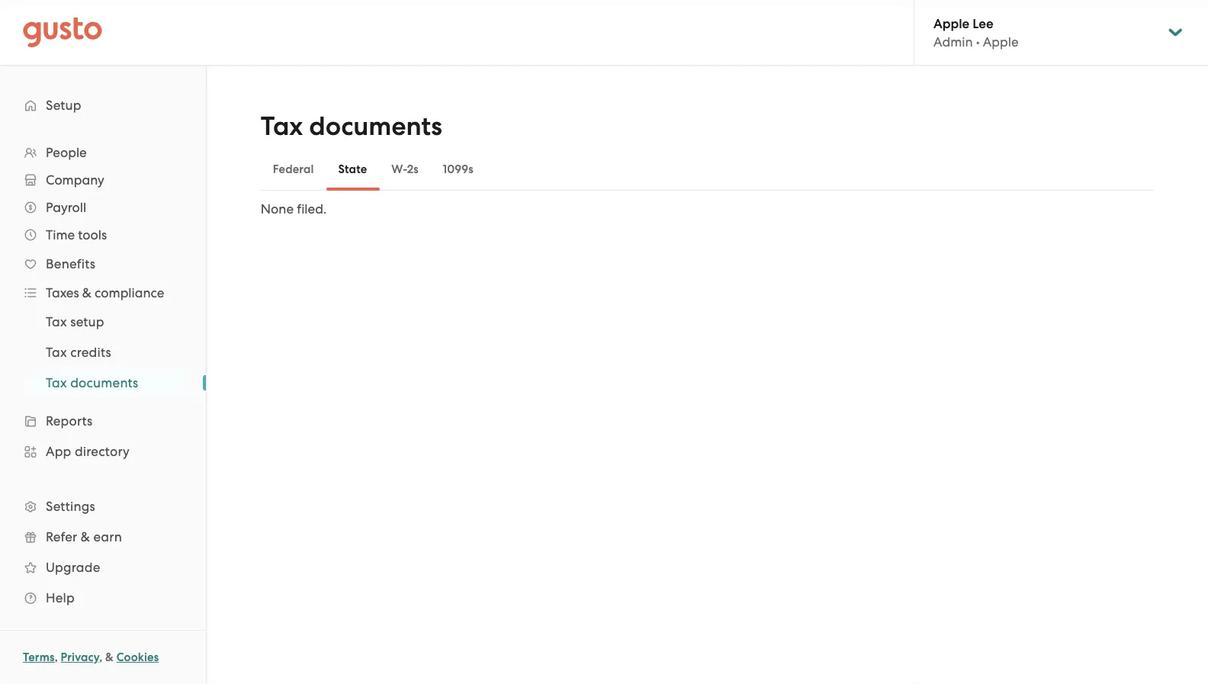 Task type: describe. For each thing, give the bounding box(es) containing it.
credits
[[70, 345, 111, 360]]

federal button
[[261, 151, 326, 188]]

privacy
[[61, 651, 99, 664]]

w-2s
[[392, 162, 419, 176]]

1 , from the left
[[55, 651, 58, 664]]

upgrade
[[46, 560, 100, 575]]

setup
[[70, 314, 104, 329]]

settings link
[[15, 493, 191, 520]]

w-2s button
[[379, 151, 431, 188]]

tax setup
[[46, 314, 104, 329]]

time tools button
[[15, 221, 191, 249]]

payroll
[[46, 200, 86, 215]]

directory
[[75, 444, 130, 459]]

time tools
[[46, 227, 107, 243]]

taxes
[[46, 285, 79, 301]]

list containing tax setup
[[0, 307, 206, 398]]

& for compliance
[[82, 285, 91, 301]]

list containing people
[[0, 139, 206, 613]]

upgrade link
[[15, 554, 191, 581]]

compliance
[[95, 285, 164, 301]]

tools
[[78, 227, 107, 243]]

0 vertical spatial apple
[[934, 15, 970, 31]]

refer
[[46, 529, 77, 545]]

benefits link
[[15, 250, 191, 278]]

terms
[[23, 651, 55, 664]]

lee
[[973, 15, 993, 31]]

refer & earn link
[[15, 523, 191, 551]]

none filed.
[[261, 201, 327, 217]]

taxes & compliance button
[[15, 279, 191, 307]]

earn
[[93, 529, 122, 545]]

tax up federal button
[[261, 111, 303, 142]]

federal
[[273, 162, 314, 176]]

tax for tax credits link
[[46, 345, 67, 360]]

2 , from the left
[[99, 651, 102, 664]]

w-
[[392, 162, 407, 176]]

privacy link
[[61, 651, 99, 664]]

app
[[46, 444, 71, 459]]

1099s
[[443, 162, 474, 176]]

tax setup link
[[27, 308, 191, 336]]

1 vertical spatial apple
[[983, 34, 1019, 49]]

reports
[[46, 413, 93, 429]]

1 horizontal spatial tax documents
[[261, 111, 442, 142]]

tax for the tax documents link
[[46, 375, 67, 391]]



Task type: locate. For each thing, give the bounding box(es) containing it.
2s
[[407, 162, 419, 176]]

& inside dropdown button
[[82, 285, 91, 301]]

benefits
[[46, 256, 95, 272]]

1 vertical spatial tax documents
[[46, 375, 138, 391]]

terms , privacy , & cookies
[[23, 651, 159, 664]]

apple
[[934, 15, 970, 31], [983, 34, 1019, 49]]

, left privacy link
[[55, 651, 58, 664]]

tax documents up state button
[[261, 111, 442, 142]]

apple right •
[[983, 34, 1019, 49]]

2 list from the top
[[0, 307, 206, 398]]

documents down tax credits link
[[70, 375, 138, 391]]

0 horizontal spatial documents
[[70, 375, 138, 391]]

taxes & compliance
[[46, 285, 164, 301]]

tax documents
[[261, 111, 442, 142], [46, 375, 138, 391]]

cookies button
[[116, 648, 159, 667]]

company
[[46, 172, 104, 188]]

home image
[[23, 17, 102, 48]]

,
[[55, 651, 58, 664], [99, 651, 102, 664]]

none
[[261, 201, 294, 217]]

tax left credits
[[46, 345, 67, 360]]

tax
[[261, 111, 303, 142], [46, 314, 67, 329], [46, 345, 67, 360], [46, 375, 67, 391]]

1099s button
[[431, 151, 486, 188]]

list
[[0, 139, 206, 613], [0, 307, 206, 398]]

0 horizontal spatial ,
[[55, 651, 58, 664]]

tax for tax setup link
[[46, 314, 67, 329]]

1 horizontal spatial ,
[[99, 651, 102, 664]]

1 horizontal spatial apple
[[983, 34, 1019, 49]]

help
[[46, 590, 75, 606]]

documents up state button
[[309, 111, 442, 142]]

state button
[[326, 151, 379, 188]]

•
[[976, 34, 980, 49]]

1 list from the top
[[0, 139, 206, 613]]

admin
[[934, 34, 973, 49]]

tax credits link
[[27, 339, 191, 366]]

& left cookies button
[[105, 651, 114, 664]]

people button
[[15, 139, 191, 166]]

app directory
[[46, 444, 130, 459]]

& for earn
[[81, 529, 90, 545]]

2 vertical spatial &
[[105, 651, 114, 664]]

0 horizontal spatial apple
[[934, 15, 970, 31]]

tax documents inside gusto navigation element
[[46, 375, 138, 391]]

& right the taxes
[[82, 285, 91, 301]]

tax forms tab list
[[261, 148, 1154, 191]]

&
[[82, 285, 91, 301], [81, 529, 90, 545], [105, 651, 114, 664]]

0 vertical spatial &
[[82, 285, 91, 301]]

company button
[[15, 166, 191, 194]]

0 vertical spatial tax documents
[[261, 111, 442, 142]]

1 vertical spatial &
[[81, 529, 90, 545]]

gusto navigation element
[[0, 66, 206, 638]]

app directory link
[[15, 438, 191, 465]]

apple up admin
[[934, 15, 970, 31]]

refer & earn
[[46, 529, 122, 545]]

filed.
[[297, 201, 327, 217]]

0 horizontal spatial tax documents
[[46, 375, 138, 391]]

documents inside list
[[70, 375, 138, 391]]

state
[[338, 162, 367, 176]]

& left 'earn'
[[81, 529, 90, 545]]

settings
[[46, 499, 95, 514]]

tax documents down credits
[[46, 375, 138, 391]]

tax down tax credits
[[46, 375, 67, 391]]

people
[[46, 145, 87, 160]]

tax down the taxes
[[46, 314, 67, 329]]

payroll button
[[15, 194, 191, 221]]

0 vertical spatial documents
[[309, 111, 442, 142]]

1 vertical spatial documents
[[70, 375, 138, 391]]

, left cookies button
[[99, 651, 102, 664]]

1 horizontal spatial documents
[[309, 111, 442, 142]]

tax documents link
[[27, 369, 191, 397]]

help link
[[15, 584, 191, 612]]

cookies
[[116, 651, 159, 664]]

documents
[[309, 111, 442, 142], [70, 375, 138, 391]]

apple lee admin • apple
[[934, 15, 1019, 49]]

terms link
[[23, 651, 55, 664]]

reports link
[[15, 407, 191, 435]]

tax credits
[[46, 345, 111, 360]]

setup link
[[15, 92, 191, 119]]

setup
[[46, 98, 81, 113]]

time
[[46, 227, 75, 243]]



Task type: vqa. For each thing, say whether or not it's contained in the screenshot.
Apple
yes



